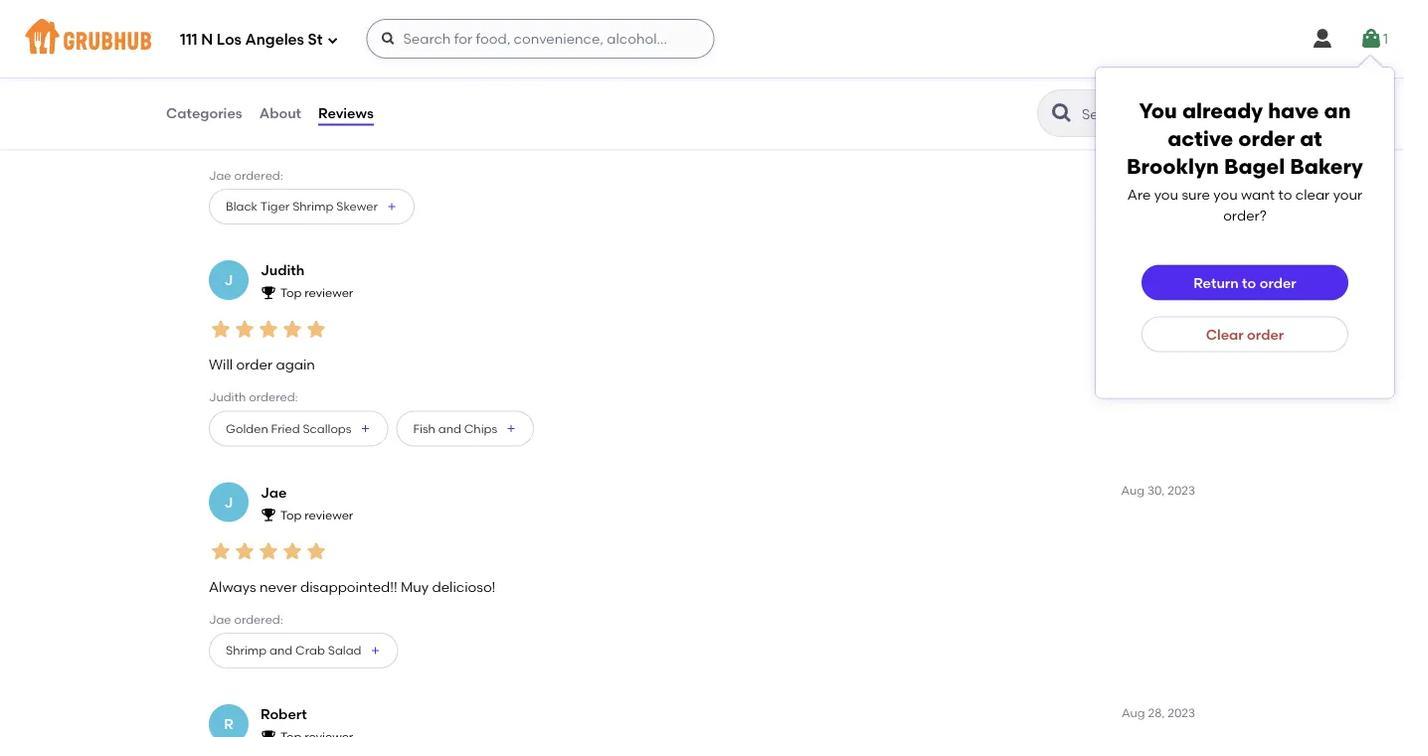 Task type: locate. For each thing, give the bounding box(es) containing it.
1 vertical spatial reviewer
[[304, 286, 353, 300]]

and right the fish
[[438, 422, 461, 436]]

111 n los angeles st
[[180, 31, 323, 49]]

to inside are you sure you want to clear your order
[[1278, 186, 1292, 203]]

and inside 'shrimp and crab salad' button
[[270, 644, 293, 658]]

0 vertical spatial judith
[[261, 262, 305, 279]]

to right return
[[1242, 274, 1256, 291]]

0 vertical spatial j
[[224, 272, 233, 289]]

plus icon image right scallops
[[359, 423, 371, 435]]

brooklyn
[[1127, 154, 1219, 179]]

0 vertical spatial top
[[280, 64, 302, 78]]

reviewer
[[304, 64, 353, 78], [304, 286, 353, 300], [304, 508, 353, 523]]

0 vertical spatial top reviewer
[[280, 64, 353, 78]]

you
[[1139, 98, 1177, 124]]

top up the 'never'
[[280, 508, 302, 523]]

jae ordered: for always
[[209, 613, 283, 627]]

to
[[1278, 186, 1292, 203], [1242, 274, 1256, 291]]

top reviewer down st
[[280, 64, 353, 78]]

1 vertical spatial shrimp
[[226, 644, 267, 658]]

1 horizontal spatial and
[[438, 422, 461, 436]]

plus icon image inside golden fried scallops button
[[359, 423, 371, 435]]

0 vertical spatial ordered:
[[234, 168, 283, 183]]

2 vertical spatial ordered:
[[234, 613, 283, 627]]

2 reviewer from the top
[[304, 286, 353, 300]]

jae ordered: for best
[[209, 168, 283, 183]]

jae ordered:
[[209, 168, 283, 183], [209, 613, 283, 627]]

tooltip containing you already have an active order at brooklyn bagel bakery
[[1096, 56, 1394, 398]]

0 vertical spatial 2023
[[1168, 262, 1195, 276]]

top down angeles
[[280, 64, 302, 78]]

2 top reviewer from the top
[[280, 286, 353, 300]]

1 vertical spatial ordered:
[[249, 391, 298, 405]]

shrimp inside button
[[226, 644, 267, 658]]

ordered: for never
[[234, 613, 283, 627]]

trophy icon image
[[261, 63, 276, 78], [261, 285, 276, 301], [261, 507, 276, 523], [261, 729, 276, 738]]

1 vertical spatial to
[[1242, 274, 1256, 291]]

and for fish
[[438, 422, 461, 436]]

shrimp and crab salad button
[[209, 633, 398, 669]]

top for disappointed!!
[[280, 508, 302, 523]]

judith down the tiger
[[261, 262, 305, 279]]

trophy icon image down angeles
[[261, 63, 276, 78]]

you right the are
[[1154, 186, 1178, 203]]

you right sure
[[1214, 186, 1238, 203]]

active
[[1168, 126, 1233, 152]]

trophy icon image up the 'never'
[[261, 507, 276, 523]]

aug 30, 2023
[[1121, 484, 1195, 498]]

1 2023 from the top
[[1168, 262, 1195, 276]]

plus icon image right 'chips'
[[505, 423, 517, 435]]

top for again
[[280, 286, 302, 300]]

order up 'bagel'
[[1238, 126, 1295, 152]]

2 vertical spatial reviewer
[[304, 508, 353, 523]]

1 vertical spatial j
[[224, 494, 233, 511]]

you
[[1154, 186, 1178, 203], [1214, 186, 1238, 203]]

order
[[1238, 126, 1295, 152], [1223, 207, 1260, 224], [1260, 274, 1297, 291], [1247, 326, 1284, 343], [236, 356, 273, 373]]

reviewer down svg image
[[304, 64, 353, 78]]

black tiger shrimp skewer button
[[209, 189, 415, 225]]

1 top from the top
[[280, 64, 302, 78]]

top up 'again'
[[280, 286, 302, 300]]

j
[[224, 272, 233, 289], [224, 494, 233, 511]]

1 horizontal spatial to
[[1278, 186, 1292, 203]]

j for judith
[[224, 272, 233, 289]]

0 horizontal spatial shrimp
[[226, 644, 267, 658]]

1 vertical spatial and
[[270, 644, 293, 658]]

chips
[[464, 422, 497, 436]]

1 horizontal spatial svg image
[[1311, 27, 1335, 51]]

tiger
[[260, 199, 290, 214]]

plus icon image right "skewer"
[[386, 201, 398, 213]]

2 vertical spatial top reviewer
[[280, 508, 353, 523]]

0 vertical spatial reviewer
[[304, 64, 353, 78]]

return to order button
[[1142, 265, 1348, 301]]

2 trophy icon image from the top
[[261, 285, 276, 301]]

plus icon image inside black tiger shrimp skewer button
[[386, 201, 398, 213]]

2 top from the top
[[280, 286, 302, 300]]

reviews
[[318, 105, 374, 122]]

1 vertical spatial aug
[[1122, 706, 1145, 721]]

judith down will
[[209, 391, 246, 405]]

order up clear order in the top right of the page
[[1260, 274, 1297, 291]]

1 top reviewer from the top
[[280, 64, 353, 78]]

sep
[[1125, 262, 1147, 276]]

2023 right 10,
[[1168, 262, 1195, 276]]

plus icon image inside 'shrimp and crab salad' button
[[369, 645, 381, 657]]

2 vertical spatial 2023
[[1168, 706, 1195, 721]]

1 jae ordered: from the top
[[209, 168, 283, 183]]

your
[[1333, 186, 1363, 203]]

111
[[180, 31, 198, 49]]

reviewer up 'again'
[[304, 286, 353, 300]]

shrimp left crab
[[226, 644, 267, 658]]

0 horizontal spatial you
[[1154, 186, 1178, 203]]

aug left 28,
[[1122, 706, 1145, 721]]

1 j from the top
[[224, 272, 233, 289]]

1 reviewer from the top
[[304, 64, 353, 78]]

golden
[[226, 422, 268, 436]]

?
[[1260, 207, 1267, 224]]

0 vertical spatial jae ordered:
[[209, 168, 283, 183]]

aug
[[1121, 484, 1145, 498], [1122, 706, 1145, 721]]

shrimp
[[293, 199, 334, 214], [226, 644, 267, 658]]

fish and chips
[[413, 422, 497, 436]]

and for shrimp
[[270, 644, 293, 658]]

judith
[[261, 262, 305, 279], [209, 391, 246, 405]]

ordered: down the 'never'
[[234, 613, 283, 627]]

will order again
[[209, 356, 315, 373]]

and inside the 'fish and chips' button
[[438, 422, 461, 436]]

tooltip
[[1096, 56, 1394, 398]]

2 vertical spatial top
[[280, 508, 302, 523]]

2 jae ordered: from the top
[[209, 613, 283, 627]]

jae down 'always'
[[209, 613, 231, 627]]

trophy icon image for of
[[261, 63, 276, 78]]

are you sure you want to clear your order
[[1128, 186, 1363, 224]]

jae ordered: up black
[[209, 168, 283, 183]]

will
[[209, 356, 233, 373]]

judith for judith ordered:
[[209, 391, 246, 405]]

1 horizontal spatial shrimp
[[293, 199, 334, 214]]

trophy icon image up the will order again
[[261, 285, 276, 301]]

jae
[[261, 40, 287, 57], [209, 168, 231, 183], [261, 484, 287, 501], [209, 613, 231, 627]]

j down golden
[[224, 494, 233, 511]]

order inside are you sure you want to clear your order
[[1223, 207, 1260, 224]]

reviewer for disappointed!!
[[304, 508, 353, 523]]

svg image
[[1311, 27, 1335, 51], [1359, 27, 1383, 51], [380, 31, 396, 47]]

plus icon image
[[386, 201, 398, 213], [359, 423, 371, 435], [505, 423, 517, 435], [369, 645, 381, 657]]

plus icon image for shrimp and crab salad
[[369, 645, 381, 657]]

plus icon image inside the 'fish and chips' button
[[505, 423, 517, 435]]

top reviewer up 'again'
[[280, 286, 353, 300]]

you already have an active order at brooklyn bagel bakery
[[1127, 98, 1363, 179]]

Search Catch 21 search field
[[1080, 104, 1232, 123]]

top
[[280, 64, 302, 78], [280, 286, 302, 300], [280, 508, 302, 523]]

0 horizontal spatial judith
[[209, 391, 246, 405]]

1 horizontal spatial judith
[[261, 262, 305, 279]]

1 horizontal spatial you
[[1214, 186, 1238, 203]]

2023 for always never disappointed!! muy delicioso!
[[1168, 484, 1195, 498]]

best
[[258, 134, 287, 151]]

order inside you already have an active order at brooklyn bagel bakery
[[1238, 126, 1295, 152]]

top reviewer for again
[[280, 286, 353, 300]]

ordered: up fried
[[249, 391, 298, 405]]

order down the want
[[1223, 207, 1260, 224]]

robert
[[261, 707, 307, 723]]

2023 right 30,
[[1168, 484, 1195, 498]]

to right the want
[[1278, 186, 1292, 203]]

0 horizontal spatial to
[[1242, 274, 1256, 291]]

0 vertical spatial aug
[[1121, 484, 1145, 498]]

j down black
[[224, 272, 233, 289]]

0 vertical spatial and
[[438, 422, 461, 436]]

3 top from the top
[[280, 508, 302, 523]]

2 2023 from the top
[[1168, 484, 1195, 498]]

plus icon image right salad
[[369, 645, 381, 657]]

1 vertical spatial judith
[[209, 391, 246, 405]]

0 vertical spatial shrimp
[[293, 199, 334, 214]]

30,
[[1148, 484, 1165, 498]]

and
[[438, 422, 461, 436], [270, 644, 293, 658]]

1 vertical spatial 2023
[[1168, 484, 1195, 498]]

ordered: for of
[[234, 168, 283, 183]]

muy
[[401, 579, 429, 596]]

2 j from the top
[[224, 494, 233, 511]]

top reviewer up disappointed!! on the bottom of the page
[[280, 508, 353, 523]]

1 button
[[1359, 21, 1388, 57]]

categories
[[166, 105, 242, 122]]

ordered:
[[234, 168, 283, 183], [249, 391, 298, 405], [234, 613, 283, 627]]

shrimp and crab salad
[[226, 644, 361, 658]]

top reviewer
[[280, 64, 353, 78], [280, 286, 353, 300], [280, 508, 353, 523]]

black tiger shrimp skewer
[[226, 199, 378, 214]]

2023
[[1168, 262, 1195, 276], [1168, 484, 1195, 498], [1168, 706, 1195, 721]]

at
[[1300, 126, 1322, 152]]

clear order button
[[1142, 317, 1348, 353]]

aug left 30,
[[1121, 484, 1145, 498]]

svg image inside 1 button
[[1359, 27, 1383, 51]]

0 horizontal spatial and
[[270, 644, 293, 658]]

sure
[[1182, 186, 1210, 203]]

0 vertical spatial to
[[1278, 186, 1292, 203]]

1 vertical spatial top
[[280, 286, 302, 300]]

3 top reviewer from the top
[[280, 508, 353, 523]]

1 vertical spatial jae ordered:
[[209, 613, 283, 627]]

2023 right 28,
[[1168, 706, 1195, 721]]

3 reviewer from the top
[[304, 508, 353, 523]]

3 trophy icon image from the top
[[261, 507, 276, 523]]

ordered: down best of best
[[234, 168, 283, 183]]

shrimp right the tiger
[[293, 199, 334, 214]]

star icon image
[[209, 96, 233, 119], [233, 96, 257, 119], [257, 96, 280, 119], [280, 96, 304, 119], [304, 96, 328, 119], [209, 318, 233, 342], [233, 318, 257, 342], [257, 318, 280, 342], [280, 318, 304, 342], [304, 318, 328, 342], [209, 540, 233, 564], [233, 540, 257, 564], [257, 540, 280, 564], [280, 540, 304, 564], [304, 540, 328, 564]]

2 you from the left
[[1214, 186, 1238, 203]]

an
[[1324, 98, 1351, 124]]

1 trophy icon image from the top
[[261, 63, 276, 78]]

best of best
[[209, 134, 287, 151]]

return
[[1194, 274, 1239, 291]]

golden fried scallops button
[[209, 411, 388, 447]]

reviewer up disappointed!! on the bottom of the page
[[304, 508, 353, 523]]

and left crab
[[270, 644, 293, 658]]

trophy icon image down robert
[[261, 729, 276, 738]]

2 horizontal spatial svg image
[[1359, 27, 1383, 51]]

1 vertical spatial top reviewer
[[280, 286, 353, 300]]

jae ordered: down 'always'
[[209, 613, 283, 627]]



Task type: vqa. For each thing, say whether or not it's contained in the screenshot.
svg icon to the middle
no



Task type: describe. For each thing, give the bounding box(es) containing it.
salad
[[328, 644, 361, 658]]

about button
[[258, 78, 302, 149]]

search icon image
[[1050, 101, 1074, 125]]

fish
[[413, 422, 435, 436]]

again
[[276, 356, 315, 373]]

1 you from the left
[[1154, 186, 1178, 203]]

reviewer for again
[[304, 286, 353, 300]]

28,
[[1148, 706, 1165, 721]]

los
[[217, 31, 242, 49]]

have
[[1268, 98, 1319, 124]]

crab
[[295, 644, 325, 658]]

judith for judith
[[261, 262, 305, 279]]

3 2023 from the top
[[1168, 706, 1195, 721]]

clear order
[[1206, 326, 1284, 343]]

r
[[224, 716, 233, 733]]

always never disappointed!! muy delicioso!
[[209, 579, 496, 596]]

trophy icon image for order
[[261, 285, 276, 301]]

reviewer for best
[[304, 64, 353, 78]]

jae down best
[[209, 168, 231, 183]]

ordered: for order
[[249, 391, 298, 405]]

jae down fried
[[261, 484, 287, 501]]

never
[[260, 579, 297, 596]]

about
[[259, 105, 301, 122]]

sep 10, 2023
[[1125, 262, 1195, 276]]

always
[[209, 579, 256, 596]]

scallops
[[303, 422, 351, 436]]

aug 28, 2023
[[1122, 706, 1195, 721]]

already
[[1182, 98, 1263, 124]]

j for jae
[[224, 494, 233, 511]]

delicioso!
[[432, 579, 496, 596]]

reviews button
[[317, 78, 375, 149]]

return to order
[[1194, 274, 1297, 291]]

plus icon image for black tiger shrimp skewer
[[386, 201, 398, 213]]

svg image
[[327, 34, 339, 46]]

are
[[1128, 186, 1151, 203]]

clear
[[1206, 326, 1244, 343]]

n
[[201, 31, 213, 49]]

plus icon image for golden fried scallops
[[359, 423, 371, 435]]

judith ordered:
[[209, 391, 298, 405]]

best
[[209, 134, 238, 151]]

10,
[[1150, 262, 1165, 276]]

disappointed!!
[[300, 579, 398, 596]]

top for best
[[280, 64, 302, 78]]

aug for jae
[[1121, 484, 1145, 498]]

aug for robert
[[1122, 706, 1145, 721]]

order up judith ordered:
[[236, 356, 273, 373]]

1
[[1383, 30, 1388, 47]]

plus icon image for fish and chips
[[505, 423, 517, 435]]

top reviewer for disappointed!!
[[280, 508, 353, 523]]

to inside button
[[1242, 274, 1256, 291]]

of
[[241, 134, 255, 151]]

order right clear
[[1247, 326, 1284, 343]]

skewer
[[336, 199, 378, 214]]

trophy icon image for never
[[261, 507, 276, 523]]

st
[[308, 31, 323, 49]]

angeles
[[245, 31, 304, 49]]

2023 for will order again
[[1168, 262, 1195, 276]]

0 horizontal spatial svg image
[[380, 31, 396, 47]]

clear
[[1296, 186, 1330, 203]]

shrimp inside button
[[293, 199, 334, 214]]

categories button
[[165, 78, 243, 149]]

bagel
[[1224, 154, 1285, 179]]

black
[[226, 199, 258, 214]]

bakery
[[1290, 154, 1363, 179]]

main navigation navigation
[[0, 0, 1404, 78]]

fried
[[271, 422, 300, 436]]

jae left st
[[261, 40, 287, 57]]

fish and chips button
[[396, 411, 534, 447]]

Search for food, convenience, alcohol... search field
[[366, 19, 714, 59]]

4 trophy icon image from the top
[[261, 729, 276, 738]]

golden fried scallops
[[226, 422, 351, 436]]

want
[[1241, 186, 1275, 203]]

top reviewer for best
[[280, 64, 353, 78]]



